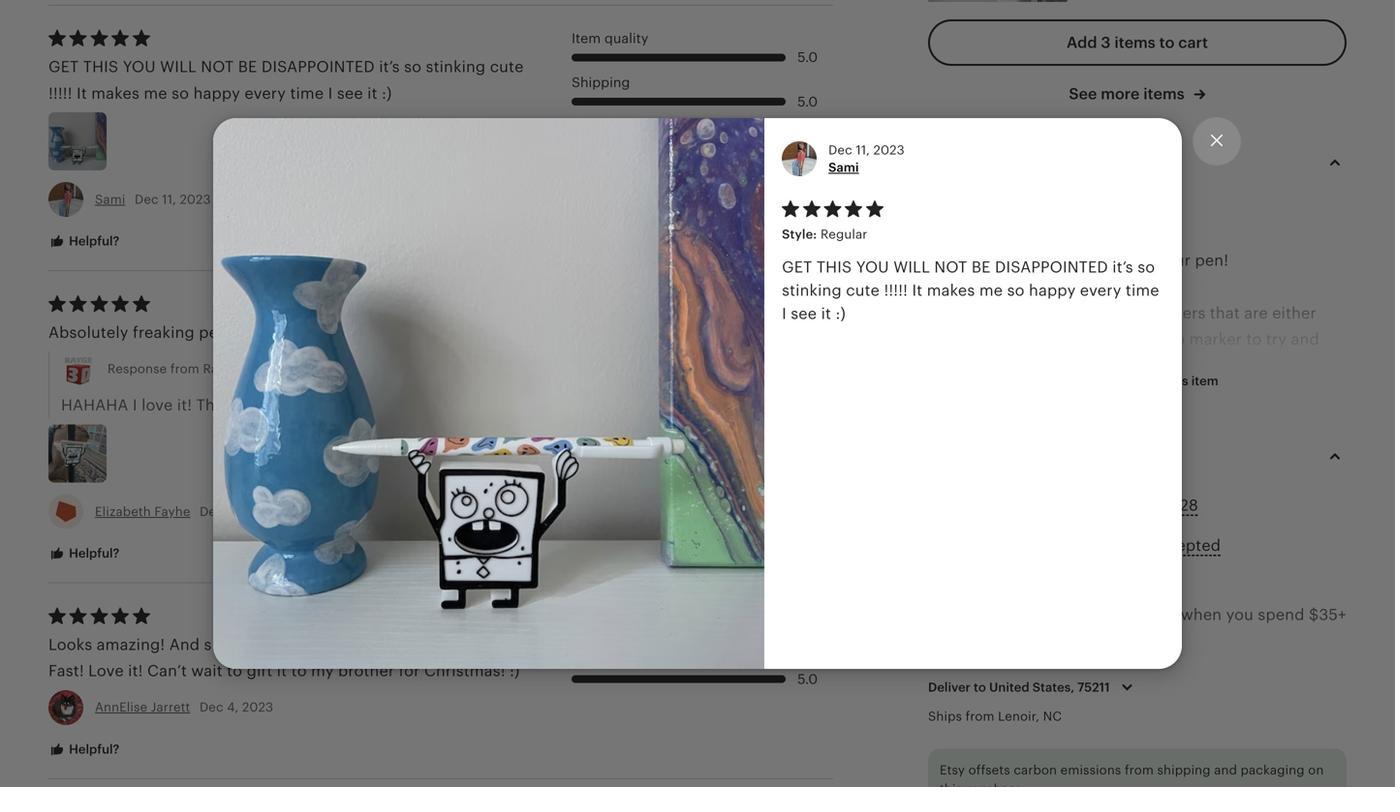 Task type: vqa. For each thing, say whether or not it's contained in the screenshot.
A Set Of Three Hand-Embroidered Linen Holiday Stockings Shown In A Basil Green Color With Personalized Names On Each One. image
no



Task type: locate. For each thing, give the bounding box(es) containing it.
will
[[160, 58, 197, 76], [894, 258, 930, 276]]

shipping inside looks amazing! and shipping was just like everyone has said! fast! love it! can't wait to gift it to my brother for christmas! :)
[[204, 636, 270, 654]]

1 vertical spatial this
[[1214, 673, 1241, 691]]

character.
[[1163, 384, 1239, 401]]

item quality for get this you will not be disappointed it's so stinking cute !!!!! it makes me so happy every time i see it :)
[[572, 30, 649, 46]]

1 vertical spatial you
[[856, 258, 889, 276]]

0 horizontal spatial time
[[290, 85, 324, 102]]

like left at
[[928, 621, 954, 638]]

2 vertical spatial for
[[399, 663, 420, 680]]

1 vertical spatial get
[[782, 258, 812, 276]]

1 horizontal spatial me
[[979, 282, 1003, 299]]

4 5.0 from the top
[[798, 315, 818, 331]]

a down the magnets
[[958, 621, 967, 638]]

of
[[1114, 384, 1130, 401], [1072, 489, 1087, 506], [1071, 515, 1087, 533]]

it inside looks amazing! and shipping was just like everyone has said! fast! love it! can't wait to gift it to my brother for christmas! :)
[[277, 663, 287, 680]]

review!
[[308, 397, 362, 414]]

3 shipping from the top
[[572, 653, 630, 668]]

bob
[[1021, 436, 1050, 454]]

and inside "note: since these are 3d printed and this is not a perfect manufacturing process there may be "slight" blemishes or lines. but i do my best to minimize those as much as possible."
[[1181, 673, 1210, 691]]

0 vertical spatial it's
[[379, 58, 400, 76]]

magnetic down strong
[[1198, 594, 1269, 612]]

0 vertical spatial item
[[572, 30, 601, 46]]

2023 for dec 4, 2023
[[242, 701, 273, 715]]

1 vertical spatial see
[[791, 305, 817, 322]]

and up there
[[1181, 673, 1210, 691]]

be inside unlike other doodle bob pen holders that are either printed improperly or use a cheap marker to try and replicate the cartoon. mine actually is printed to be an accurate representation of the character.
[[1296, 357, 1315, 375]]

2 horizontal spatial for
[[987, 515, 1008, 533]]

$35+
[[1309, 607, 1347, 624]]

and for made
[[1155, 436, 1183, 454]]

1 vertical spatial it!
[[128, 663, 143, 680]]

and down minimize on the right bottom of page
[[1214, 763, 1237, 778]]

a right use
[[1126, 331, 1134, 348]]

can't
[[147, 663, 187, 680]]

1 horizontal spatial stinking
[[782, 282, 842, 299]]

1 vertical spatial !!!!!
[[884, 282, 908, 299]]

amazing!
[[97, 636, 165, 654]]

sami
[[829, 160, 859, 175]]

0 horizontal spatial not
[[1120, 537, 1145, 555]]

🥰
[[258, 324, 274, 342]]

0 horizontal spatial disappointed
[[261, 58, 375, 76]]

is left 3d at the bottom right of the page
[[1055, 436, 1067, 454]]

are left 3d
[[1070, 673, 1093, 691]]

shipping for stinking
[[572, 75, 630, 90]]

1 horizontal spatial disappointed
[[995, 258, 1108, 276]]

it!
[[177, 397, 192, 414], [128, 663, 143, 680]]

0 horizontal spatial on
[[1144, 594, 1163, 612]]

1 shipping from the top
[[572, 75, 630, 90]]

you up refrigerator.
[[1020, 594, 1047, 612]]

quality for absolutely freaking perfect 🥰 💞
[[605, 296, 649, 312]]

and inside it holds most sizes of pens and pencils perfect for any fan of spongebob.
[[1132, 489, 1161, 506]]

like up brother
[[339, 636, 365, 654]]

magnets
[[928, 594, 994, 612]]

from inside etsy offsets carbon emissions from shipping and packaging on this purchase.
[[1125, 763, 1154, 778]]

dec inside dec 11, 2023 sami
[[829, 143, 852, 157]]

1 horizontal spatial as
[[996, 753, 1013, 770]]

perfect down the note: at the bottom of page
[[928, 700, 983, 717]]

1 vertical spatial happy
[[1029, 282, 1076, 299]]

0 horizontal spatial cute
[[490, 58, 524, 76]]

a inside the magnetic version uses 2 very strong neodymium magnets so you can place it on any magnetic surface like a refrigerator.
[[958, 621, 967, 638]]

1 vertical spatial every
[[1080, 282, 1122, 299]]

shipping down the "best"
[[1157, 763, 1211, 778]]

looks amazing! and shipping was just like everyone has said! fast! love it! can't wait to gift it to my brother for christmas! :)
[[48, 636, 520, 680]]

1 vertical spatial on
[[1308, 763, 1324, 778]]

note:
[[928, 673, 975, 691]]

is up character.
[[1200, 357, 1212, 375]]

cheap
[[1139, 331, 1185, 348]]

process
[[1103, 700, 1163, 717]]

1 horizontal spatial 11,
[[856, 143, 870, 157]]

be left an
[[1296, 357, 1315, 375]]

1 vertical spatial quality
[[605, 296, 649, 312]]

get down style:
[[782, 258, 812, 276]]

is up minimize on the right bottom of page
[[1246, 673, 1258, 691]]

is
[[1036, 252, 1048, 269], [1200, 357, 1212, 375], [1055, 436, 1067, 454], [1246, 673, 1258, 691]]

are right that
[[1244, 305, 1268, 322]]

other
[[979, 305, 1019, 322]]

cute
[[490, 58, 524, 76], [846, 282, 880, 299]]

it
[[77, 85, 87, 102], [912, 282, 923, 299], [928, 489, 939, 506]]

0 horizontal spatial perfect
[[199, 324, 254, 342]]

the left us
[[1127, 607, 1151, 624]]

are inside unlike other doodle bob pen holders that are either printed improperly or use a cheap marker to try and replicate the cartoon. mine actually is printed to be an accurate representation of the character.
[[1244, 305, 1268, 322]]

makes up unlike
[[927, 282, 975, 299]]

0 vertical spatial a
[[1126, 331, 1134, 348]]

marker
[[1190, 331, 1242, 348]]

to right the "best"
[[1200, 726, 1216, 744]]

returns
[[957, 537, 1015, 555]]

0 vertical spatial not
[[201, 58, 234, 76]]

0 vertical spatial not
[[1120, 537, 1145, 555]]

or down lenoir,
[[1009, 726, 1025, 744]]

item for get this you will not be disappointed it's so stinking cute !!!!! it makes me so happy every time i see it :)
[[572, 30, 601, 46]]

from down do
[[1125, 763, 1154, 778]]

style:
[[782, 227, 817, 242]]

disappointed inside sami added a photo of their purchase dialog
[[995, 258, 1108, 276]]

1 vertical spatial get this you will not be disappointed it's so stinking cute !!!!! it makes me so happy every time i see it :)
[[782, 258, 1160, 322]]

the down improperly
[[999, 357, 1024, 375]]

sami image
[[782, 141, 817, 176]]

0 vertical spatial this
[[83, 58, 118, 76]]

disappointed
[[261, 58, 375, 76], [995, 258, 1108, 276]]

this inside "note: since these are 3d printed and this is not a perfect manufacturing process there may be "slight" blemishes or lines. but i do my best to minimize those as much as possible."
[[1214, 673, 1241, 691]]

shipping
[[1037, 607, 1103, 624], [204, 636, 270, 654], [1157, 763, 1211, 778]]

0 vertical spatial will
[[160, 58, 197, 76]]

lines.
[[1029, 726, 1069, 744]]

for inside it holds most sizes of pens and pencils perfect for any fan of spongebob.
[[987, 515, 1008, 533]]

an
[[1319, 357, 1338, 375]]

it! inside looks amazing! and shipping was just like everyone has said! fast! love it! can't wait to gift it to my brother for christmas! :)
[[128, 663, 143, 680]]

makes inside sami added a photo of their purchase dialog
[[927, 282, 975, 299]]

be
[[1296, 357, 1315, 375], [1247, 700, 1266, 717]]

you right when
[[1226, 607, 1254, 624]]

1 horizontal spatial it's
[[1113, 258, 1133, 276]]

shipping down "version"
[[1037, 607, 1103, 624]]

but
[[1074, 726, 1099, 744]]

note: since these are 3d printed and this is not a perfect manufacturing process there may be "slight" blemishes or lines. but i do my best to minimize those as much as possible.
[[928, 673, 1335, 770]]

0 vertical spatial on
[[1144, 594, 1163, 612]]

on down very
[[1144, 594, 1163, 612]]

it's
[[379, 58, 400, 76], [1113, 258, 1133, 276]]

item quality for absolutely freaking perfect 🥰 💞
[[572, 296, 649, 312]]

0 horizontal spatial it's
[[379, 58, 400, 76]]

11, inside dec 11, 2023 sami
[[856, 143, 870, 157]]

printed down marker
[[1217, 357, 1272, 375]]

1 horizontal spatial will
[[894, 258, 930, 276]]

for up returns
[[987, 515, 1008, 533]]

service
[[639, 119, 686, 134]]

2023 for dec 11, 2023 sami
[[874, 143, 905, 157]]

0 horizontal spatial be
[[1247, 700, 1266, 717]]

it inside the magnetic version uses 2 very strong neodymium magnets so you can place it on any magnetic surface like a refrigerator.
[[1129, 594, 1139, 612]]

1 vertical spatial a
[[958, 621, 967, 638]]

accurate
[[928, 384, 995, 401]]

this inside sami added a photo of their purchase dialog
[[817, 258, 852, 276]]

1 horizontal spatial any
[[1167, 594, 1194, 612]]

for inside looks amazing! and shipping was just like everyone has said! fast! love it! can't wait to gift it to my brother for christmas! :)
[[399, 663, 420, 680]]

doodle
[[963, 436, 1016, 454]]

or left use
[[1075, 331, 1091, 348]]

!!!!! inside sami added a photo of their purchase dialog
[[884, 282, 908, 299]]

not inside "note: since these are 3d printed and this is not a perfect manufacturing process there may be "slight" blemishes or lines. but i do my best to minimize those as much as possible."
[[1262, 673, 1287, 691]]

shipping inside enjoy free shipping to the us when you spend $35+ at this shop.
[[1037, 607, 1103, 624]]

dec for dec 5, 2023
[[200, 505, 224, 519]]

2 item from the top
[[572, 296, 601, 312]]

any down very
[[1167, 594, 1194, 612]]

1 vertical spatial of
[[1072, 489, 1087, 506]]

at
[[957, 630, 972, 647]]

1 horizontal spatial not
[[934, 258, 967, 276]]

1 horizontal spatial on
[[1308, 763, 1324, 778]]

printed inside "note: since these are 3d printed and this is not a perfect manufacturing process there may be "slight" blemishes or lines. but i do my best to minimize those as much as possible."
[[1122, 673, 1177, 691]]

i inside sami added a photo of their purchase dialog
[[782, 305, 787, 322]]

1 horizontal spatial or
[[1075, 331, 1091, 348]]

1 horizontal spatial it!
[[177, 397, 192, 414]]

1 vertical spatial perfect
[[928, 700, 983, 717]]

1 horizontal spatial not
[[1262, 673, 1287, 691]]

shipping inside etsy offsets carbon emissions from shipping and packaging on this purchase.
[[1157, 763, 1211, 778]]

and down either
[[1291, 331, 1320, 348]]

dec 4, 2023
[[196, 701, 273, 715]]

0 horizontal spatial as
[[928, 753, 945, 770]]

0 vertical spatial quality
[[605, 30, 649, 46]]

any inside the magnetic version uses 2 very strong neodymium magnets so you can place it on any magnetic surface like a refrigerator.
[[1167, 594, 1194, 612]]

not
[[201, 58, 234, 76], [934, 258, 967, 276]]

and for packaging
[[1214, 763, 1237, 778]]

0 vertical spatial perfect
[[199, 324, 254, 342]]

unlike
[[928, 305, 975, 322]]

to left the try
[[1247, 331, 1262, 348]]

and up spongebob. on the right of page
[[1132, 489, 1161, 506]]

of up exchanges
[[1071, 515, 1087, 533]]

you
[[123, 58, 156, 76], [856, 258, 889, 276]]

dec for dec 11, 2023 sami
[[829, 143, 852, 157]]

1 horizontal spatial it
[[912, 282, 923, 299]]

makes
[[91, 85, 140, 102], [927, 282, 975, 299]]

printed up the process
[[1122, 673, 1177, 691]]

so inside the magnetic version uses 2 very strong neodymium magnets so you can place it on any magnetic surface like a refrigerator.
[[998, 594, 1016, 612]]

1 item quality from the top
[[572, 30, 649, 46]]

my right do
[[1136, 726, 1159, 744]]

1 horizontal spatial :)
[[510, 663, 520, 680]]

1 vertical spatial my
[[1136, 726, 1159, 744]]

for right 'thanks'
[[254, 397, 275, 414]]

it
[[367, 85, 378, 102], [821, 305, 831, 322], [1129, 594, 1139, 612], [277, 663, 287, 680]]

this down etsy
[[940, 782, 962, 788]]

as left much
[[928, 753, 945, 770]]

when
[[1181, 607, 1222, 624]]

on inside the magnetic version uses 2 very strong neodymium magnets so you can place it on any magnetic surface like a refrigerator.
[[1144, 594, 1163, 612]]

:)
[[382, 85, 392, 102], [836, 305, 846, 322], [510, 663, 520, 680]]

0 horizontal spatial like
[[339, 636, 365, 654]]

free
[[1003, 607, 1033, 624]]

&
[[1020, 537, 1031, 555]]

0 horizontal spatial see
[[337, 85, 363, 102]]

the
[[999, 357, 1024, 375], [1134, 384, 1158, 401], [279, 397, 304, 414], [1127, 607, 1151, 624]]

0 horizontal spatial printed
[[928, 331, 983, 348]]

3 item quality from the top
[[572, 609, 649, 624]]

unlike other doodle bob pen holders that are either printed improperly or use a cheap marker to try and replicate the cartoon. mine actually is printed to be an accurate representation of the character.
[[928, 305, 1338, 401]]

perfect up raymond
[[199, 324, 254, 342]]

2 vertical spatial it
[[928, 489, 939, 506]]

as
[[928, 753, 945, 770], [996, 753, 1013, 770]]

this right at
[[976, 630, 1004, 647]]

dec for dec 16-28
[[1125, 497, 1154, 515]]

response
[[108, 362, 167, 377]]

1 horizontal spatial you
[[1226, 607, 1254, 624]]

it inside sami added a photo of their purchase dialog
[[821, 305, 831, 322]]

you inside sami added a photo of their purchase dialog
[[856, 258, 889, 276]]

sami added a photo of their purchase dialog
[[0, 0, 1395, 788]]

1 horizontal spatial cute
[[846, 282, 880, 299]]

1 vertical spatial time
[[1126, 282, 1160, 299]]

1 vertical spatial it
[[912, 282, 923, 299]]

and inside etsy offsets carbon emissions from shipping and packaging on this purchase.
[[1214, 763, 1237, 778]]

on down those
[[1308, 763, 1324, 778]]

perfect
[[199, 324, 254, 342], [928, 700, 983, 717]]

any up &
[[1012, 515, 1039, 533]]

2 quality from the top
[[605, 296, 649, 312]]

from up blemishes
[[966, 710, 995, 724]]

1 vertical spatial me
[[979, 282, 1003, 299]]

1 vertical spatial will
[[894, 258, 930, 276]]

2 item quality from the top
[[572, 296, 649, 312]]

1 item from the top
[[572, 30, 601, 46]]

every
[[244, 85, 286, 102], [1080, 282, 1122, 299]]

is inside "note: since these are 3d printed and this is not a perfect manufacturing process there may be "slight" blemishes or lines. but i do my best to minimize those as much as possible."
[[1246, 673, 1258, 691]]

1 vertical spatial be
[[1247, 700, 1266, 717]]

3 quality from the top
[[605, 609, 649, 624]]

gift
[[247, 663, 273, 680]]

1 vertical spatial shipping
[[572, 340, 630, 356]]

neodymium
[[1237, 568, 1327, 585]]

this up view details of this review photo by sami
[[83, 58, 118, 76]]

it! right love
[[177, 397, 192, 414]]

"slight"
[[1270, 700, 1324, 717]]

0 horizontal spatial get
[[48, 58, 79, 76]]

item for looks amazing! and shipping was just like everyone has said! fast! love it! can't wait to gift it to my brother for christmas! :)
[[572, 609, 601, 624]]

thanks
[[196, 397, 249, 414]]

you
[[1020, 594, 1047, 612], [1226, 607, 1254, 624]]

these
[[1024, 673, 1065, 691]]

1 horizontal spatial get this you will not be disappointed it's so stinking cute !!!!! it makes me so happy every time i see it :)
[[782, 258, 1160, 322]]

magnetic down returns
[[960, 568, 1032, 585]]

this down the style: regular
[[817, 258, 852, 276]]

!!!!!
[[48, 85, 72, 102], [884, 282, 908, 299]]

wait
[[191, 663, 223, 680]]

pens
[[1092, 489, 1128, 506]]

sami link
[[829, 160, 859, 175]]

the inside enjoy free shipping to the us when you spend $35+ at this shop.
[[1127, 607, 1151, 624]]

0 horizontal spatial this
[[940, 782, 962, 788]]

2 horizontal spatial this
[[1214, 673, 1241, 691]]

1 vertical spatial disappointed
[[995, 258, 1108, 276]]

quality for looks amazing! and shipping was just like everyone has said! fast! love it! can't wait to gift it to my brother for christmas! :)
[[605, 609, 649, 624]]

2 horizontal spatial it
[[928, 489, 939, 506]]

version
[[1036, 568, 1091, 585]]

0 vertical spatial or
[[1075, 331, 1091, 348]]

1 horizontal spatial be
[[1296, 357, 1315, 375]]

a up "slight"
[[1291, 673, 1300, 691]]

this up the may
[[1214, 673, 1241, 691]]

to down uses
[[1107, 607, 1122, 624]]

it! down amazing!
[[128, 663, 143, 680]]

shipping up gift
[[204, 636, 270, 654]]

1 vertical spatial any
[[1167, 594, 1194, 612]]

is inside unlike other doodle bob pen holders that are either printed improperly or use a cheap marker to try and replicate the cartoon. mine actually is printed to be an accurate representation of the character.
[[1200, 357, 1212, 375]]

2 horizontal spatial :)
[[836, 305, 846, 322]]

of left pens
[[1072, 489, 1087, 506]]

3 item from the top
[[572, 609, 601, 624]]

be up minimize on the right bottom of page
[[1247, 700, 1266, 717]]

not down spongebob. on the right of page
[[1120, 537, 1145, 555]]

place
[[1083, 594, 1125, 612]]

makes up view details of this review photo by sami
[[91, 85, 140, 102]]

1 vertical spatial not
[[1262, 673, 1287, 691]]

2023 inside dec 11, 2023 sami
[[874, 143, 905, 157]]

2 shipping from the top
[[572, 340, 630, 356]]

ready
[[1053, 252, 1095, 269]]

get up view details of this review photo by sami
[[48, 58, 79, 76]]

0 vertical spatial be
[[1296, 357, 1315, 375]]

0 horizontal spatial are
[[1070, 673, 1093, 691]]

either
[[1272, 305, 1317, 322]]

0 horizontal spatial it
[[77, 85, 87, 102]]

may
[[1211, 700, 1242, 717]]

be inside sami added a photo of their purchase dialog
[[972, 258, 991, 276]]

2 vertical spatial shipping
[[572, 653, 630, 668]]

carbon
[[1014, 763, 1057, 778]]

my down the just
[[311, 663, 334, 680]]

purchase.
[[966, 782, 1026, 788]]

view details of this review photo by sami image
[[48, 113, 107, 171]]

0 vertical spatial my
[[311, 663, 334, 680]]

1 horizontal spatial are
[[1244, 305, 1268, 322]]

3d
[[1098, 673, 1117, 691]]

looks
[[48, 636, 92, 654]]

0 horizontal spatial me
[[144, 85, 167, 102]]

1 vertical spatial printed
[[1217, 357, 1272, 375]]

1 quality from the top
[[605, 30, 649, 46]]

this doodle bob is 3d printed and made from pla
[[928, 436, 1303, 454]]

there
[[1167, 700, 1207, 717]]

0 horizontal spatial every
[[244, 85, 286, 102]]

are
[[1244, 305, 1268, 322], [1070, 673, 1093, 691]]

dec inside button
[[1125, 497, 1154, 515]]

every inside sami added a photo of their purchase dialog
[[1080, 282, 1122, 299]]

or inside unlike other doodle bob pen holders that are either printed improperly or use a cheap marker to try and replicate the cartoon. mine actually is printed to be an accurate representation of the character.
[[1075, 331, 1091, 348]]

returns & exchanges not accepted
[[957, 537, 1221, 555]]

i inside "note: since these are 3d printed and this is not a perfect manufacturing process there may be "slight" blemishes or lines. but i do my best to minimize those as much as possible."
[[1103, 726, 1108, 744]]

0 vertical spatial !!!!!
[[48, 85, 72, 102]]

0 vertical spatial shipping
[[572, 75, 630, 90]]

to down the try
[[1276, 357, 1292, 375]]

1 vertical spatial shipping
[[204, 636, 270, 654]]

on
[[1144, 594, 1163, 612], [1308, 763, 1324, 778]]

shipping for said!
[[572, 653, 630, 668]]

uses
[[1095, 568, 1130, 585]]

of down "mine"
[[1114, 384, 1130, 401]]

see inside sami added a photo of their purchase dialog
[[791, 305, 817, 322]]

for down everyone
[[399, 663, 420, 680]]

item
[[572, 30, 601, 46], [572, 296, 601, 312], [572, 609, 601, 624]]

get
[[48, 58, 79, 76], [782, 258, 812, 276]]

1 vertical spatial cute
[[846, 282, 880, 299]]

it inside it holds most sizes of pens and pencils perfect for any fan of spongebob.
[[928, 489, 939, 506]]

2 vertical spatial shipping
[[1157, 763, 1211, 778]]

the down hamilton
[[279, 397, 304, 414]]

1 vertical spatial magnetic
[[1198, 594, 1269, 612]]

1 vertical spatial item
[[572, 296, 601, 312]]

enjoy free shipping to the us when you spend $35+ at this shop.
[[957, 607, 1347, 647]]

0 vertical spatial disappointed
[[261, 58, 375, 76]]

as up purchase.
[[996, 753, 1013, 770]]

and left made
[[1155, 436, 1183, 454]]

time inside sami added a photo of their purchase dialog
[[1126, 282, 1160, 299]]

fan
[[1043, 515, 1067, 533]]

pla
[[1274, 436, 1303, 454]]

not up "slight"
[[1262, 673, 1287, 691]]

printed down unlike
[[928, 331, 983, 348]]

0 horizontal spatial magnetic
[[960, 568, 1032, 585]]



Task type: describe. For each thing, give the bounding box(es) containing it.
you inside the magnetic version uses 2 very strong neodymium magnets so you can place it on any magnetic surface like a refrigerator.
[[1020, 594, 1047, 612]]

a inside unlike other doodle bob pen holders that are either printed improperly or use a cheap marker to try and replicate the cartoon. mine actually is printed to be an accurate representation of the character.
[[1126, 331, 1134, 348]]

exchanges
[[1035, 537, 1116, 555]]

0 vertical spatial time
[[290, 85, 324, 102]]

holders
[[1149, 305, 1206, 322]]

love
[[88, 663, 124, 680]]

freaking
[[133, 324, 195, 342]]

item quality for looks amazing! and shipping was just like everyone has said! fast! love it! can't wait to gift it to my brother for christmas! :)
[[572, 609, 649, 624]]

🖊️
[[928, 252, 944, 269]]

from down absolutely freaking perfect 🥰 💞
[[170, 362, 199, 377]]

spend
[[1258, 607, 1305, 624]]

11, for dec 11, 2023 sami
[[856, 143, 870, 157]]

much
[[949, 753, 992, 770]]

like inside the magnetic version uses 2 very strong neodymium magnets so you can place it on any magnetic surface like a refrigerator.
[[928, 621, 954, 638]]

the magnetic version uses 2 very strong neodymium magnets so you can place it on any magnetic surface like a refrigerator.
[[928, 568, 1330, 638]]

0 horizontal spatial makes
[[91, 85, 140, 102]]

nc
[[1043, 710, 1062, 724]]

shop.
[[1008, 630, 1050, 647]]

cute inside sami added a photo of their purchase dialog
[[846, 282, 880, 299]]

dec 5, 2023
[[196, 505, 273, 519]]

and for this
[[1181, 673, 1210, 691]]

try
[[1266, 331, 1287, 348]]

my inside looks amazing! and shipping was just like everyone has said! fast! love it! can't wait to gift it to my brother for christmas! :)
[[311, 663, 334, 680]]

:) inside looks amazing! and shipping was just like everyone has said! fast! love it! can't wait to gift it to my brother for christmas! :)
[[510, 663, 520, 680]]

since
[[979, 673, 1020, 691]]

doodlebob
[[948, 252, 1032, 269]]

holds
[[943, 489, 984, 506]]

made
[[1187, 436, 1230, 454]]

to left gift
[[227, 663, 242, 680]]

3 5.0 from the top
[[798, 138, 818, 153]]

enjoy
[[957, 607, 998, 624]]

0 horizontal spatial be
[[238, 58, 257, 76]]

0 vertical spatial get this you will not be disappointed it's so stinking cute !!!!! it makes me so happy every time i see it :)
[[48, 58, 524, 102]]

spongebob.
[[1091, 515, 1184, 533]]

🖊️ doodlebob is ready to hold your pen!
[[928, 252, 1229, 269]]

the down actually
[[1134, 384, 1158, 401]]

has
[[443, 636, 469, 654]]

0 horizontal spatial not
[[201, 58, 234, 76]]

1 as from the left
[[928, 753, 945, 770]]

response from raymond hamilton
[[108, 362, 320, 377]]

0 vertical spatial every
[[244, 85, 286, 102]]

sami added a photo of their purchase image
[[213, 118, 765, 670]]

us
[[1156, 607, 1177, 624]]

to inside enjoy free shipping to the us when you spend $35+ at this shop.
[[1107, 607, 1122, 624]]

0 vertical spatial :)
[[382, 85, 392, 102]]

it's inside sami added a photo of their purchase dialog
[[1113, 258, 1133, 276]]

pen!
[[1195, 252, 1229, 269]]

regular
[[821, 227, 868, 242]]

can
[[1052, 594, 1079, 612]]

are inside "note: since these are 3d printed and this is not a perfect manufacturing process there may be "slight" blemishes or lines. but i do my best to minimize those as much as possible."
[[1070, 673, 1093, 691]]

0 vertical spatial see
[[337, 85, 363, 102]]

0 horizontal spatial happy
[[193, 85, 240, 102]]

returns & exchanges not accepted button
[[957, 532, 1221, 560]]

to left hold in the top right of the page
[[1099, 252, 1115, 269]]

1 horizontal spatial magnetic
[[1198, 594, 1269, 612]]

to down "was"
[[291, 663, 307, 680]]

and for pencils
[[1132, 489, 1161, 506]]

dec for dec 11, 2023
[[135, 192, 159, 207]]

this inside etsy offsets carbon emissions from shipping and packaging on this purchase.
[[940, 782, 962, 788]]

happy inside sami added a photo of their purchase dialog
[[1029, 282, 1076, 299]]

raymond
[[203, 362, 261, 377]]

hamilton
[[264, 362, 320, 377]]

cartoon.
[[1028, 357, 1092, 375]]

2 5.0 from the top
[[798, 94, 818, 109]]

2023 for dec 11, 2023
[[180, 192, 211, 207]]

blemishes
[[928, 726, 1005, 744]]

manufacturing
[[988, 700, 1099, 717]]

brother
[[338, 663, 395, 680]]

:) inside sami added a photo of their purchase dialog
[[836, 305, 846, 322]]

the
[[928, 568, 956, 585]]

quality for get this you will not be disappointed it's so stinking cute !!!!! it makes me so happy every time i see it :)
[[605, 30, 649, 46]]

pen
[[1116, 305, 1145, 322]]

my inside "note: since these are 3d printed and this is not a perfect manufacturing process there may be "slight" blemishes or lines. but i do my best to minimize those as much as possible."
[[1136, 726, 1159, 744]]

just
[[307, 636, 335, 654]]

be inside "note: since these are 3d printed and this is not a perfect manufacturing process there may be "slight" blemishes or lines. but i do my best to minimize those as much as possible."
[[1247, 700, 1266, 717]]

or inside "note: since these are 3d printed and this is not a perfect manufacturing process there may be "slight" blemishes or lines. but i do my best to minimize those as much as possible."
[[1009, 726, 1025, 744]]

sizes
[[1031, 489, 1068, 506]]

item for absolutely freaking perfect 🥰 💞
[[572, 296, 601, 312]]

actually
[[1137, 357, 1196, 375]]

dec 16-28
[[1125, 497, 1198, 515]]

replicate
[[928, 357, 995, 375]]

0 vertical spatial printed
[[928, 331, 983, 348]]

28
[[1180, 497, 1198, 515]]

0 vertical spatial for
[[254, 397, 275, 414]]

11, for dec 11, 2023
[[162, 192, 176, 207]]

hahaha
[[61, 397, 128, 414]]

perfect inside "note: since these are 3d printed and this is not a perfect manufacturing process there may be "slight" blemishes or lines. but i do my best to minimize those as much as possible."
[[928, 700, 983, 717]]

0 horizontal spatial you
[[123, 58, 156, 76]]

2 vertical spatial of
[[1071, 515, 1087, 533]]

is left ready
[[1036, 252, 1048, 269]]

0 vertical spatial magnetic
[[960, 568, 1032, 585]]

any inside it holds most sizes of pens and pencils perfect for any fan of spongebob.
[[1012, 515, 1039, 533]]

lenoir,
[[998, 710, 1040, 724]]

5 5.0 from the top
[[798, 672, 818, 687]]

emissions
[[1061, 763, 1121, 778]]

christmas!
[[424, 663, 505, 680]]

2
[[1134, 568, 1143, 585]]

not inside sami added a photo of their purchase dialog
[[934, 258, 967, 276]]

most
[[989, 489, 1027, 506]]

customer
[[572, 119, 636, 134]]

0 vertical spatial me
[[144, 85, 167, 102]]

get this you will not be disappointed it's so stinking cute !!!!! it makes me so happy every time i see it :) inside sami added a photo of their purchase dialog
[[782, 258, 1160, 322]]

from left pla
[[1234, 436, 1270, 454]]

this inside enjoy free shipping to the us when you spend $35+ at this shop.
[[976, 630, 1004, 647]]

minimize
[[1220, 726, 1288, 744]]

0 vertical spatial it
[[77, 85, 87, 102]]

this
[[928, 436, 959, 454]]

everyone
[[369, 636, 439, 654]]

0 vertical spatial stinking
[[426, 58, 486, 76]]

you inside enjoy free shipping to the us when you spend $35+ at this shop.
[[1226, 607, 1254, 624]]

0 vertical spatial it!
[[177, 397, 192, 414]]

to inside "note: since these are 3d printed and this is not a perfect manufacturing process there may be "slight" blemishes or lines. but i do my best to minimize those as much as possible."
[[1200, 726, 1216, 744]]

dec 16-28 button
[[1125, 492, 1198, 520]]

stinking inside sami added a photo of their purchase dialog
[[782, 282, 842, 299]]

surface
[[1274, 594, 1330, 612]]

will inside sami added a photo of their purchase dialog
[[894, 258, 930, 276]]

bob
[[1082, 305, 1112, 322]]

of inside unlike other doodle bob pen holders that are either printed improperly or use a cheap marker to try and replicate the cartoon. mine actually is printed to be an accurate representation of the character.
[[1114, 384, 1130, 401]]

packaging
[[1241, 763, 1305, 778]]

0 horizontal spatial this
[[83, 58, 118, 76]]

dec for dec 4, 2023
[[200, 701, 224, 715]]

💞
[[278, 324, 294, 342]]

2023 for dec 5, 2023
[[241, 505, 273, 519]]

love
[[142, 397, 173, 414]]

2 as from the left
[[996, 753, 1013, 770]]

offsets
[[969, 763, 1010, 778]]

representation
[[999, 384, 1110, 401]]

on inside etsy offsets carbon emissions from shipping and packaging on this purchase.
[[1308, 763, 1324, 778]]

your
[[1157, 252, 1191, 269]]

a inside "note: since these are 3d printed and this is not a perfect manufacturing process there may be "slight" blemishes or lines. but i do my best to minimize those as much as possible."
[[1291, 673, 1300, 691]]

and
[[169, 636, 200, 654]]

fast!
[[48, 663, 84, 680]]

1 5.0 from the top
[[798, 50, 818, 65]]

ships from lenoir, nc
[[928, 710, 1062, 724]]

etsy
[[940, 763, 965, 778]]

not inside button
[[1120, 537, 1145, 555]]

like inside looks amazing! and shipping was just like everyone has said! fast! love it! can't wait to gift it to my brother for christmas! :)
[[339, 636, 365, 654]]

get inside sami added a photo of their purchase dialog
[[782, 258, 812, 276]]

perfect
[[928, 515, 982, 533]]

printed
[[1096, 436, 1151, 454]]

view details of this review photo by elizabeth fayhe image
[[48, 425, 107, 483]]

style: regular
[[782, 227, 868, 242]]

4,
[[227, 701, 239, 715]]

and inside unlike other doodle bob pen holders that are either printed improperly or use a cheap marker to try and replicate the cartoon. mine actually is printed to be an accurate representation of the character.
[[1291, 331, 1320, 348]]

me inside sami added a photo of their purchase dialog
[[979, 282, 1003, 299]]

it inside sami added a photo of their purchase dialog
[[912, 282, 923, 299]]

0 horizontal spatial will
[[160, 58, 197, 76]]



